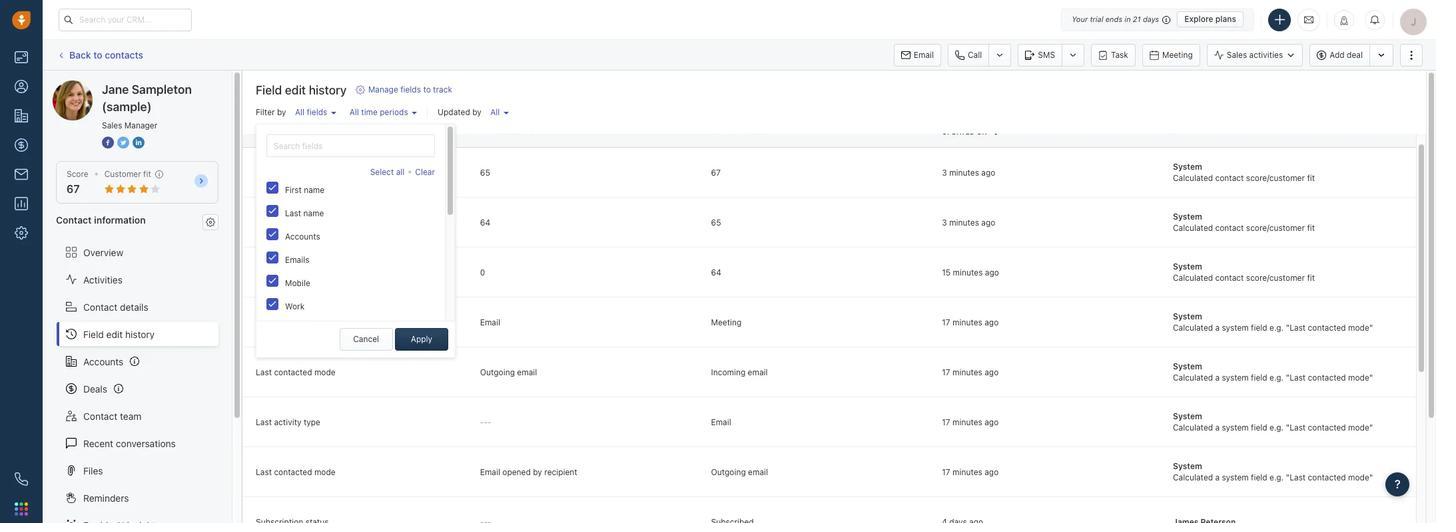 Task type: describe. For each thing, give the bounding box(es) containing it.
clear
[[415, 167, 435, 177]]

mobile
[[285, 279, 310, 289]]

on
[[977, 128, 987, 136]]

twitter circled image
[[117, 136, 129, 150]]

jane for jane sampleton (sample)
[[79, 80, 100, 91]]

all fields link
[[292, 104, 340, 121]]

system for 67
[[1173, 162, 1202, 172]]

15
[[942, 268, 951, 278]]

field name
[[256, 127, 298, 135]]

minutes for meeting
[[953, 317, 983, 327]]

score/customer for 64
[[1246, 273, 1305, 283]]

deal
[[1347, 50, 1363, 60]]

all for all fields
[[295, 107, 305, 117]]

1 horizontal spatial to
[[423, 85, 431, 95]]

fields for all
[[307, 107, 327, 117]]

contacted for incoming email
[[1308, 373, 1346, 383]]

system for meeting
[[1222, 323, 1249, 333]]

"last for email
[[1286, 423, 1306, 433]]

sms
[[1038, 50, 1055, 60]]

1 horizontal spatial edit
[[285, 83, 306, 97]]

e.g. for meeting
[[1270, 323, 1284, 333]]

a for email
[[1216, 423, 1220, 433]]

incoming
[[711, 367, 746, 377]]

type for ---
[[304, 417, 320, 427]]

name for field name
[[277, 127, 298, 135]]

recent
[[83, 438, 113, 449]]

opened
[[503, 467, 531, 477]]

score 67
[[67, 169, 88, 195]]

all link
[[487, 104, 512, 121]]

sampleton for jane sampleton (sample)
[[102, 80, 148, 91]]

add
[[1330, 50, 1345, 60]]

score for 64
[[256, 218, 278, 228]]

email opened by recipient
[[480, 467, 577, 477]]

manage fields to track
[[368, 85, 452, 95]]

0 horizontal spatial updated by
[[438, 107, 482, 117]]

(sample) for jane sampleton (sample) sales manager
[[102, 100, 152, 114]]

name for first name
[[304, 185, 325, 195]]

updated on
[[942, 128, 987, 136]]

calculated for outgoing email
[[1173, 473, 1213, 483]]

calculated for 64
[[1173, 273, 1213, 283]]

minutes for incoming email
[[953, 367, 983, 377]]

0 vertical spatial outgoing email
[[480, 367, 537, 377]]

time
[[361, 107, 378, 117]]

17 for outgoing email
[[942, 467, 950, 477]]

ago for 64
[[985, 268, 999, 278]]

3 minutes ago for 65
[[942, 218, 996, 228]]

3 - from the left
[[488, 417, 491, 427]]

jane sampleton (sample)
[[79, 80, 189, 91]]

subscription status
[[285, 349, 358, 359]]

track
[[433, 85, 452, 95]]

1 - from the left
[[480, 417, 484, 427]]

all fields
[[295, 107, 327, 117]]

0
[[480, 268, 485, 278]]

call button
[[948, 44, 989, 66]]

deals
[[83, 383, 107, 395]]

1 horizontal spatial sales
[[1227, 50, 1247, 60]]

jane for jane sampleton (sample) sales manager
[[102, 83, 129, 97]]

system for 64
[[1173, 262, 1202, 272]]

ago for 65
[[982, 218, 996, 228]]

meeting button
[[1143, 44, 1200, 66]]

"last for outgoing email
[[1286, 473, 1306, 483]]

freshworks switcher image
[[15, 503, 28, 516]]

2 - from the left
[[484, 417, 488, 427]]

---
[[480, 417, 491, 427]]

ago for email
[[985, 417, 999, 427]]

activity for email
[[274, 317, 301, 327]]

task
[[1111, 50, 1129, 60]]

minutes for 65
[[949, 218, 979, 228]]

first
[[285, 185, 302, 195]]

email down 0
[[480, 317, 500, 327]]

customer fit
[[104, 169, 151, 179]]

0 vertical spatial 67
[[711, 168, 721, 178]]

1 vertical spatial accounts
[[83, 356, 124, 367]]

all time periods button
[[346, 104, 420, 121]]

your
[[1072, 15, 1088, 23]]

ends
[[1106, 15, 1123, 23]]

system for meeting
[[1173, 312, 1202, 322]]

team
[[120, 411, 141, 422]]

to for back
[[93, 49, 102, 60]]

select all
[[370, 167, 405, 177]]

call
[[968, 50, 982, 60]]

15 minutes ago
[[942, 268, 999, 278]]

3 for 67
[[942, 168, 947, 178]]

last for -
[[256, 417, 272, 427]]

field for meeting
[[1251, 323, 1268, 333]]

conversations
[[116, 438, 176, 449]]

mode" for email
[[1348, 423, 1373, 433]]

score/customer for 65
[[1246, 223, 1305, 233]]

a for meeting
[[1216, 323, 1220, 333]]

periods
[[380, 107, 408, 117]]

files
[[83, 465, 103, 477]]

plans
[[1216, 14, 1237, 24]]

task button
[[1091, 44, 1136, 66]]

system for incoming email
[[1173, 362, 1202, 372]]

67 inside score 67
[[67, 183, 80, 195]]

contact details
[[83, 301, 148, 313]]

status
[[335, 349, 358, 359]]

all time periods
[[350, 107, 408, 117]]

0 horizontal spatial outgoing
[[480, 367, 515, 377]]

manage fields to track link
[[356, 84, 452, 96]]

first name
[[285, 185, 325, 195]]

days
[[1143, 15, 1159, 23]]

contact team
[[83, 411, 141, 422]]

0 horizontal spatial history
[[125, 329, 155, 340]]

email down incoming
[[711, 417, 731, 427]]

17 minutes ago for incoming email
[[942, 367, 999, 377]]

jane sampleton (sample) sales manager
[[102, 83, 192, 131]]

mode" for outgoing email
[[1348, 473, 1373, 483]]

21
[[1133, 15, 1141, 23]]

fit for 67
[[1307, 173, 1315, 183]]

your trial ends in 21 days
[[1072, 15, 1159, 23]]

cancel button
[[340, 329, 393, 351]]

manager
[[124, 121, 157, 131]]

filter by
[[256, 107, 286, 117]]

system for outgoing email
[[1222, 473, 1249, 483]]

calculated for 67
[[1173, 173, 1213, 183]]

reminders
[[83, 493, 129, 504]]

67 button
[[67, 183, 80, 195]]

incoming email
[[711, 367, 768, 377]]

system calculated contact score/customer fit for 67
[[1173, 162, 1315, 183]]

calculated for incoming email
[[1173, 373, 1213, 383]]

add deal
[[1330, 50, 1363, 60]]

information
[[94, 215, 146, 226]]

17 minutes ago for outgoing email
[[942, 467, 999, 477]]

contacts
[[105, 49, 143, 60]]

system calculated a system field e.g. "last contacted mode" for meeting
[[1173, 312, 1373, 333]]

mode" for incoming email
[[1348, 373, 1373, 383]]

minutes for email
[[953, 417, 983, 427]]

minutes for 64
[[953, 268, 983, 278]]

manage
[[368, 85, 398, 95]]

explore plans
[[1185, 14, 1237, 24]]

system calculated contact score/customer fit for 65
[[1173, 212, 1315, 233]]

previous value
[[480, 127, 540, 135]]

clear link
[[415, 164, 435, 181]]

overview
[[83, 247, 123, 258]]



Task type: locate. For each thing, give the bounding box(es) containing it.
e.g. for outgoing email
[[1270, 473, 1284, 483]]

0 horizontal spatial 67
[[67, 183, 80, 195]]

customer
[[104, 169, 141, 179]]

2 system calculated a system field e.g. "last contacted mode" from the top
[[1173, 362, 1373, 383]]

0 horizontal spatial edit
[[106, 329, 123, 340]]

1 vertical spatial contact
[[83, 301, 117, 313]]

last contacted mode
[[256, 367, 336, 377], [256, 467, 336, 477]]

2 system from the top
[[1173, 212, 1202, 222]]

1 vertical spatial field edit history
[[83, 329, 155, 340]]

7 calculated from the top
[[1173, 473, 1213, 483]]

1 field from the top
[[1251, 323, 1268, 333]]

1 horizontal spatial 64
[[711, 268, 721, 278]]

17 minutes ago for meeting
[[942, 317, 999, 327]]

recent conversations
[[83, 438, 176, 449]]

email for outgoing email
[[748, 367, 768, 377]]

a for outgoing email
[[1216, 473, 1220, 483]]

minutes for outgoing email
[[953, 467, 983, 477]]

fit for 65
[[1307, 223, 1315, 233]]

0 vertical spatial name
[[277, 127, 298, 135]]

3 up the "15"
[[942, 218, 947, 228]]

0 vertical spatial (sample)
[[151, 80, 189, 91]]

2 a from the top
[[1216, 373, 1220, 383]]

fit for 64
[[1307, 273, 1315, 283]]

sampleton down contacts
[[102, 80, 148, 91]]

system for email
[[1173, 412, 1202, 422]]

3 minutes ago
[[942, 168, 996, 178], [942, 218, 996, 228]]

back to contacts link
[[56, 45, 144, 65]]

ago for outgoing email
[[985, 467, 999, 477]]

field down filter
[[256, 127, 275, 135]]

filter
[[256, 107, 275, 117]]

0 vertical spatial outgoing
[[480, 367, 515, 377]]

2 score/customer from the top
[[1246, 223, 1305, 233]]

email for email opened by recipient
[[748, 467, 768, 477]]

3
[[942, 168, 947, 178], [942, 218, 947, 228]]

system calculated a system field e.g. "last contacted mode" for incoming email
[[1173, 362, 1373, 383]]

calculated for email
[[1173, 423, 1213, 433]]

contact for 64
[[1216, 273, 1244, 283]]

to left track
[[423, 85, 431, 95]]

1 vertical spatial last contacted mode
[[256, 467, 336, 477]]

1 3 from the top
[[942, 168, 947, 178]]

last contacted mode for email opened by recipient
[[256, 467, 336, 477]]

field up filter by
[[256, 83, 282, 97]]

0 vertical spatial 3
[[942, 168, 947, 178]]

1 vertical spatial name
[[304, 185, 325, 195]]

field edit history
[[256, 83, 347, 97], [83, 329, 155, 340]]

1 "last from the top
[[1286, 323, 1306, 333]]

outgoing
[[480, 367, 515, 377], [711, 467, 746, 477]]

explore plans link
[[1177, 11, 1244, 27]]

0 vertical spatial meeting
[[1162, 50, 1193, 60]]

2 activity from the top
[[274, 417, 301, 427]]

last activity type for ---
[[256, 417, 320, 427]]

1 vertical spatial 3 minutes ago
[[942, 218, 996, 228]]

3 minutes ago down updated on
[[942, 168, 996, 178]]

2 vertical spatial contact
[[1216, 273, 1244, 283]]

1 horizontal spatial 67
[[711, 168, 721, 178]]

(sample) up manager
[[151, 80, 189, 91]]

mode for email opened by recipient
[[314, 467, 336, 477]]

name right first
[[304, 185, 325, 195]]

0 vertical spatial accounts
[[285, 232, 320, 242]]

1 system from the top
[[1173, 162, 1202, 172]]

3 system calculated a system field e.g. "last contacted mode" from the top
[[1173, 412, 1373, 433]]

3 calculated from the top
[[1173, 273, 1213, 283]]

"last
[[1286, 323, 1306, 333], [1286, 373, 1306, 383], [1286, 423, 1306, 433], [1286, 473, 1306, 483]]

sms button
[[1018, 44, 1062, 66]]

4 17 minutes ago from the top
[[942, 467, 999, 477]]

1 vertical spatial 3
[[942, 218, 947, 228]]

contact information
[[56, 215, 146, 226]]

contacted for meeting
[[1308, 323, 1346, 333]]

1 activity from the top
[[274, 317, 301, 327]]

0 vertical spatial history
[[309, 83, 347, 97]]

1 horizontal spatial updated
[[942, 128, 975, 136]]

send email image
[[1304, 14, 1314, 25]]

17
[[942, 317, 950, 327], [942, 367, 950, 377], [942, 417, 950, 427], [942, 467, 950, 477]]

a for incoming email
[[1216, 373, 1220, 383]]

4 system from the top
[[1222, 473, 1249, 483]]

0 vertical spatial mode
[[314, 367, 336, 377]]

1 vertical spatial mode
[[314, 467, 336, 477]]

system calculated contact score/customer fit for 64
[[1173, 262, 1315, 283]]

17 for email
[[942, 417, 950, 427]]

email button
[[894, 44, 941, 66]]

2 vertical spatial score/customer
[[1246, 273, 1305, 283]]

2 horizontal spatial updated
[[1173, 127, 1206, 135]]

1 vertical spatial fields
[[307, 107, 327, 117]]

3 system from the top
[[1173, 262, 1202, 272]]

sampleton inside jane sampleton (sample) sales manager
[[132, 83, 192, 97]]

3 e.g. from the top
[[1270, 423, 1284, 433]]

4 a from the top
[[1216, 473, 1220, 483]]

phone element
[[8, 466, 35, 493]]

all up previous
[[490, 107, 500, 117]]

3 all from the left
[[350, 107, 359, 117]]

0 horizontal spatial updated
[[438, 107, 470, 117]]

fields for manage
[[400, 85, 421, 95]]

0 vertical spatial last contacted mode
[[256, 367, 336, 377]]

1 system from the top
[[1222, 323, 1249, 333]]

mode
[[314, 367, 336, 377], [314, 467, 336, 477]]

all inside button
[[350, 107, 359, 117]]

name down filter by
[[277, 127, 298, 135]]

score/customer
[[1246, 173, 1305, 183], [1246, 223, 1305, 233], [1246, 273, 1305, 283]]

1 mode from the top
[[314, 367, 336, 377]]

1 vertical spatial score/customer
[[1246, 223, 1305, 233]]

0 vertical spatial 64
[[480, 218, 490, 228]]

2 e.g. from the top
[[1270, 373, 1284, 383]]

6 system from the top
[[1173, 412, 1202, 422]]

0 horizontal spatial 64
[[480, 218, 490, 228]]

accounts
[[285, 232, 320, 242], [83, 356, 124, 367]]

contacted for email
[[1308, 423, 1346, 433]]

1 e.g. from the top
[[1270, 323, 1284, 333]]

1 horizontal spatial outgoing email
[[711, 467, 768, 477]]

apply
[[411, 335, 432, 345]]

17 for meeting
[[942, 317, 950, 327]]

3 field from the top
[[1251, 423, 1268, 433]]

1 system calculated a system field e.g. "last contacted mode" from the top
[[1173, 312, 1373, 333]]

4 system calculated a system field e.g. "last contacted mode" from the top
[[1173, 462, 1373, 483]]

0 vertical spatial contact
[[1216, 173, 1244, 183]]

4 system from the top
[[1173, 312, 1202, 322]]

to right back
[[93, 49, 102, 60]]

sales activities
[[1227, 50, 1283, 60]]

1 vertical spatial to
[[423, 85, 431, 95]]

1 last activity type from the top
[[256, 317, 320, 327]]

jane
[[79, 80, 100, 91], [102, 83, 129, 97]]

mode"
[[1348, 323, 1373, 333], [1348, 373, 1373, 383], [1348, 423, 1373, 433], [1348, 473, 1373, 483]]

3 mode" from the top
[[1348, 423, 1373, 433]]

edit down contact details
[[106, 329, 123, 340]]

3 minutes ago for 67
[[942, 168, 996, 178]]

email
[[517, 367, 537, 377], [748, 367, 768, 377], [748, 467, 768, 477]]

system calculated a system field e.g. "last contacted mode"
[[1173, 312, 1373, 333], [1173, 362, 1373, 383], [1173, 412, 1373, 433], [1173, 462, 1373, 483]]

a
[[1216, 323, 1220, 333], [1216, 373, 1220, 383], [1216, 423, 1220, 433], [1216, 473, 1220, 483]]

ago for meeting
[[985, 317, 999, 327]]

field for email
[[1251, 423, 1268, 433]]

value
[[518, 127, 540, 135]]

7 system from the top
[[1173, 462, 1202, 472]]

call link
[[948, 44, 989, 66]]

0 vertical spatial sales
[[1227, 50, 1247, 60]]

2 horizontal spatial to
[[748, 127, 758, 135]]

updated
[[438, 107, 470, 117], [1173, 127, 1206, 135], [942, 128, 975, 136]]

all left time at the left top of page
[[350, 107, 359, 117]]

4 field from the top
[[1251, 473, 1268, 483]]

contacted
[[1308, 323, 1346, 333], [274, 367, 312, 377], [1308, 373, 1346, 383], [1308, 423, 1346, 433], [274, 467, 312, 477], [1308, 473, 1346, 483]]

fields right "manage"
[[400, 85, 421, 95]]

3 system from the top
[[1222, 423, 1249, 433]]

1 vertical spatial history
[[125, 329, 155, 340]]

3 "last from the top
[[1286, 423, 1306, 433]]

fields right filter by
[[307, 107, 327, 117]]

activities
[[1250, 50, 1283, 60]]

1 vertical spatial field
[[256, 127, 275, 135]]

last
[[285, 209, 301, 219], [256, 317, 272, 327], [256, 367, 272, 377], [256, 417, 272, 427], [256, 467, 272, 477]]

all
[[396, 167, 405, 177]]

e.g. for incoming email
[[1270, 373, 1284, 383]]

17 minutes ago for email
[[942, 417, 999, 427]]

add deal button
[[1310, 44, 1370, 66]]

contact down 67 button
[[56, 215, 92, 226]]

meeting down explore
[[1162, 50, 1193, 60]]

subscription
[[285, 349, 333, 359]]

1 vertical spatial edit
[[106, 329, 123, 340]]

17 minutes ago
[[942, 317, 999, 327], [942, 367, 999, 377], [942, 417, 999, 427], [942, 467, 999, 477]]

0 horizontal spatial all
[[295, 107, 305, 117]]

4 e.g. from the top
[[1270, 473, 1284, 483]]

1 vertical spatial updated by
[[1173, 127, 1217, 135]]

history up all fields link
[[309, 83, 347, 97]]

contact up recent
[[83, 411, 117, 422]]

2 last activity type from the top
[[256, 417, 320, 427]]

system for outgoing email
[[1173, 462, 1202, 472]]

0 horizontal spatial outgoing email
[[480, 367, 537, 377]]

0 vertical spatial updated by
[[438, 107, 482, 117]]

minutes for 67
[[949, 168, 979, 178]]

3 score/customer from the top
[[1246, 273, 1305, 283]]

2 all from the left
[[295, 107, 305, 117]]

cancel
[[353, 335, 379, 345]]

last activity type for email
[[256, 317, 320, 327]]

64
[[480, 218, 490, 228], [711, 268, 721, 278]]

field down contact details
[[83, 329, 104, 340]]

work
[[285, 302, 305, 312]]

2 vertical spatial contact
[[83, 411, 117, 422]]

5 system from the top
[[1173, 362, 1202, 372]]

1 vertical spatial sales
[[102, 121, 122, 131]]

4 "last from the top
[[1286, 473, 1306, 483]]

1 horizontal spatial jane
[[102, 83, 129, 97]]

2 calculated from the top
[[1173, 223, 1213, 233]]

accounts down last name
[[285, 232, 320, 242]]

select all link
[[370, 164, 405, 181]]

e.g.
[[1270, 323, 1284, 333], [1270, 373, 1284, 383], [1270, 423, 1284, 433], [1270, 473, 1284, 483]]

field edit history down contact details
[[83, 329, 155, 340]]

system for 65
[[1173, 212, 1202, 222]]

2 system calculated contact score/customer fit from the top
[[1173, 212, 1315, 233]]

1 a from the top
[[1216, 323, 1220, 333]]

field for outgoing email
[[1251, 473, 1268, 483]]

all for all time periods
[[350, 107, 359, 117]]

1 vertical spatial outgoing email
[[711, 467, 768, 477]]

0 vertical spatial field
[[256, 83, 282, 97]]

(sample) for jane sampleton (sample)
[[151, 80, 189, 91]]

5 calculated from the top
[[1173, 373, 1213, 383]]

details
[[120, 301, 148, 313]]

1 horizontal spatial all
[[350, 107, 359, 117]]

meeting up incoming
[[711, 317, 742, 327]]

back
[[69, 49, 91, 60]]

4 mode" from the top
[[1348, 473, 1373, 483]]

contact
[[56, 215, 92, 226], [83, 301, 117, 313], [83, 411, 117, 422]]

meeting inside button
[[1162, 50, 1193, 60]]

score for 65
[[256, 168, 278, 178]]

2 type from the top
[[304, 417, 320, 427]]

3 minutes ago up 15 minutes ago
[[942, 218, 996, 228]]

0 horizontal spatial fields
[[307, 107, 327, 117]]

last for email
[[256, 467, 272, 477]]

contact for 65
[[1216, 223, 1244, 233]]

field for incoming email
[[1251, 373, 1268, 383]]

0 vertical spatial system calculated contact score/customer fit
[[1173, 162, 1315, 183]]

email left opened
[[480, 467, 500, 477]]

score
[[256, 168, 278, 178], [67, 169, 88, 179], [256, 218, 278, 228], [256, 268, 278, 278]]

0 horizontal spatial 65
[[480, 168, 490, 178]]

meeting
[[1162, 50, 1193, 60], [711, 317, 742, 327]]

2 vertical spatial system calculated contact score/customer fit
[[1173, 262, 1315, 283]]

changed
[[711, 127, 746, 135]]

67
[[711, 168, 721, 178], [67, 183, 80, 195]]

edit up all fields
[[285, 83, 306, 97]]

explore
[[1185, 14, 1214, 24]]

1 last contacted mode from the top
[[256, 367, 336, 377]]

to for changed
[[748, 127, 758, 135]]

3 17 from the top
[[942, 417, 950, 427]]

contact for contact details
[[83, 301, 117, 313]]

e.g. for email
[[1270, 423, 1284, 433]]

Search your CRM... text field
[[59, 8, 192, 31]]

1 horizontal spatial meeting
[[1162, 50, 1193, 60]]

contacted for outgoing email
[[1308, 473, 1346, 483]]

system for incoming email
[[1222, 373, 1249, 383]]

1 horizontal spatial outgoing
[[711, 467, 746, 477]]

field edit history up all fields
[[256, 83, 347, 97]]

2 vertical spatial name
[[303, 209, 324, 219]]

name down first name
[[303, 209, 324, 219]]

3 for 65
[[942, 218, 947, 228]]

fit
[[143, 169, 151, 179], [1307, 173, 1315, 183], [1307, 223, 1315, 233], [1307, 273, 1315, 283]]

phone image
[[15, 473, 28, 486]]

email left call link
[[914, 50, 934, 60]]

accounts up deals
[[83, 356, 124, 367]]

(sample) inside jane sampleton (sample) sales manager
[[102, 100, 152, 114]]

apply button
[[395, 329, 448, 351]]

sales inside jane sampleton (sample) sales manager
[[102, 121, 122, 131]]

1 score/customer from the top
[[1246, 173, 1305, 183]]

back to contacts
[[69, 49, 143, 60]]

1 system calculated contact score/customer fit from the top
[[1173, 162, 1315, 183]]

1 vertical spatial type
[[304, 417, 320, 427]]

activities
[[83, 274, 123, 286]]

name for last name
[[303, 209, 324, 219]]

sales activities button
[[1207, 44, 1310, 66], [1207, 44, 1303, 66]]

sales up facebook circled icon at left
[[102, 121, 122, 131]]

history down details at the bottom left of page
[[125, 329, 155, 340]]

trial
[[1090, 15, 1104, 23]]

recipient
[[544, 467, 577, 477]]

2 vertical spatial field
[[83, 329, 104, 340]]

2 last contacted mode from the top
[[256, 467, 336, 477]]

sampleton for jane sampleton (sample) sales manager
[[132, 83, 192, 97]]

3 system calculated contact score/customer fit from the top
[[1173, 262, 1315, 283]]

"last for incoming email
[[1286, 373, 1306, 383]]

2 17 from the top
[[942, 367, 950, 377]]

1 type from the top
[[304, 317, 320, 327]]

67 up contact information
[[67, 183, 80, 195]]

0 horizontal spatial sales
[[102, 121, 122, 131]]

"last for meeting
[[1286, 323, 1306, 333]]

contact for contact team
[[83, 411, 117, 422]]

1 vertical spatial meeting
[[711, 317, 742, 327]]

sampleton up manager
[[132, 83, 192, 97]]

4 17 from the top
[[942, 467, 950, 477]]

contact down activities
[[83, 301, 117, 313]]

to right changed
[[748, 127, 758, 135]]

3 down updated on
[[942, 168, 947, 178]]

mng settings image
[[206, 218, 215, 227]]

previous
[[480, 127, 516, 135]]

in
[[1125, 15, 1131, 23]]

3 17 minutes ago from the top
[[942, 417, 999, 427]]

1 horizontal spatial updated by
[[1173, 127, 1217, 135]]

2 horizontal spatial all
[[490, 107, 500, 117]]

activity for ---
[[274, 417, 301, 427]]

1 vertical spatial last activity type
[[256, 417, 320, 427]]

emails
[[285, 255, 309, 265]]

2 system from the top
[[1222, 373, 1249, 383]]

1 horizontal spatial field edit history
[[256, 83, 347, 97]]

0 vertical spatial last activity type
[[256, 317, 320, 327]]

score/customer for 67
[[1246, 173, 1305, 183]]

outgoing email
[[480, 367, 537, 377], [711, 467, 768, 477]]

last for outgoing
[[256, 367, 272, 377]]

all
[[490, 107, 500, 117], [295, 107, 305, 117], [350, 107, 359, 117]]

last name
[[285, 209, 324, 219]]

1 horizontal spatial 65
[[711, 218, 721, 228]]

1 all from the left
[[490, 107, 500, 117]]

0 horizontal spatial accounts
[[83, 356, 124, 367]]

1 vertical spatial activity
[[274, 417, 301, 427]]

system calculated a system field e.g. "last contacted mode" for email
[[1173, 412, 1373, 433]]

system calculated a system field e.g. "last contacted mode" for outgoing email
[[1173, 462, 1373, 483]]

2 17 minutes ago from the top
[[942, 367, 999, 377]]

2 field from the top
[[1251, 373, 1268, 383]]

2 mode" from the top
[[1348, 373, 1373, 383]]

contact
[[1216, 173, 1244, 183], [1216, 223, 1244, 233], [1216, 273, 1244, 283]]

1 vertical spatial 67
[[67, 183, 80, 195]]

last contacted mode for outgoing email
[[256, 367, 336, 377]]

activity
[[274, 317, 301, 327], [274, 417, 301, 427]]

2 3 minutes ago from the top
[[942, 218, 996, 228]]

system
[[1173, 162, 1202, 172], [1173, 212, 1202, 222], [1173, 262, 1202, 272], [1173, 312, 1202, 322], [1173, 362, 1202, 372], [1173, 412, 1202, 422], [1173, 462, 1202, 472]]

changed to
[[711, 127, 758, 135]]

3 a from the top
[[1216, 423, 1220, 433]]

minutes
[[949, 168, 979, 178], [949, 218, 979, 228], [953, 268, 983, 278], [953, 317, 983, 327], [953, 367, 983, 377], [953, 417, 983, 427], [953, 467, 983, 477]]

0 vertical spatial type
[[304, 317, 320, 327]]

-
[[480, 417, 484, 427], [484, 417, 488, 427], [488, 417, 491, 427]]

1 17 minutes ago from the top
[[942, 317, 999, 327]]

calculated for meeting
[[1173, 323, 1213, 333]]

1 horizontal spatial history
[[309, 83, 347, 97]]

3 contact from the top
[[1216, 273, 1244, 283]]

2 mode from the top
[[314, 467, 336, 477]]

1 vertical spatial 65
[[711, 218, 721, 228]]

0 vertical spatial contact
[[56, 215, 92, 226]]

0 vertical spatial 65
[[480, 168, 490, 178]]

0 vertical spatial edit
[[285, 83, 306, 97]]

calculated
[[1173, 173, 1213, 183], [1173, 223, 1213, 233], [1173, 273, 1213, 283], [1173, 323, 1213, 333], [1173, 373, 1213, 383], [1173, 423, 1213, 433], [1173, 473, 1213, 483]]

email inside button
[[914, 50, 934, 60]]

0 horizontal spatial field edit history
[[83, 329, 155, 340]]

Search fields text field
[[266, 135, 435, 157]]

all for all
[[490, 107, 500, 117]]

1 horizontal spatial fields
[[400, 85, 421, 95]]

all right filter by
[[295, 107, 305, 117]]

0 horizontal spatial meeting
[[711, 317, 742, 327]]

jane down back
[[79, 80, 100, 91]]

system for email
[[1222, 423, 1249, 433]]

1 vertical spatial (sample)
[[102, 100, 152, 114]]

calculated for 65
[[1173, 223, 1213, 233]]

type
[[304, 317, 320, 327], [304, 417, 320, 427]]

1 17 from the top
[[942, 317, 950, 327]]

field
[[256, 83, 282, 97], [256, 127, 275, 135], [83, 329, 104, 340]]

1 calculated from the top
[[1173, 173, 1213, 183]]

1 contact from the top
[[1216, 173, 1244, 183]]

0 vertical spatial to
[[93, 49, 102, 60]]

contact for contact information
[[56, 215, 92, 226]]

2 "last from the top
[[1286, 373, 1306, 383]]

1 vertical spatial contact
[[1216, 223, 1244, 233]]

2 vertical spatial to
[[748, 127, 758, 135]]

jane inside jane sampleton (sample) sales manager
[[102, 83, 129, 97]]

1 mode" from the top
[[1348, 323, 1373, 333]]

select
[[370, 167, 394, 177]]

type for email
[[304, 317, 320, 327]]

0 horizontal spatial to
[[93, 49, 102, 60]]

1 vertical spatial 64
[[711, 268, 721, 278]]

(sample) down jane sampleton (sample)
[[102, 100, 152, 114]]

2 3 from the top
[[942, 218, 947, 228]]

0 vertical spatial activity
[[274, 317, 301, 327]]

0 vertical spatial 3 minutes ago
[[942, 168, 996, 178]]

0 vertical spatial field edit history
[[256, 83, 347, 97]]

2 contact from the top
[[1216, 223, 1244, 233]]

4 calculated from the top
[[1173, 323, 1213, 333]]

linkedin circled image
[[133, 136, 145, 150]]

67 down changed
[[711, 168, 721, 178]]

17 for incoming email
[[942, 367, 950, 377]]

1 vertical spatial system calculated contact score/customer fit
[[1173, 212, 1315, 233]]

1 3 minutes ago from the top
[[942, 168, 996, 178]]

score for 0
[[256, 268, 278, 278]]

1 vertical spatial outgoing
[[711, 467, 746, 477]]

jane down contacts
[[102, 83, 129, 97]]

0 vertical spatial score/customer
[[1246, 173, 1305, 183]]

1 horizontal spatial accounts
[[285, 232, 320, 242]]

mode" for meeting
[[1348, 323, 1373, 333]]

facebook circled image
[[102, 136, 114, 150]]

sampleton
[[102, 80, 148, 91], [132, 83, 192, 97]]

0 vertical spatial fields
[[400, 85, 421, 95]]

sales left the activities
[[1227, 50, 1247, 60]]

6 calculated from the top
[[1173, 423, 1213, 433]]

contact for 67
[[1216, 173, 1244, 183]]

mode for outgoing email
[[314, 367, 336, 377]]

0 horizontal spatial jane
[[79, 80, 100, 91]]



Task type: vqa. For each thing, say whether or not it's contained in the screenshot.
'OVERVIEW'
yes



